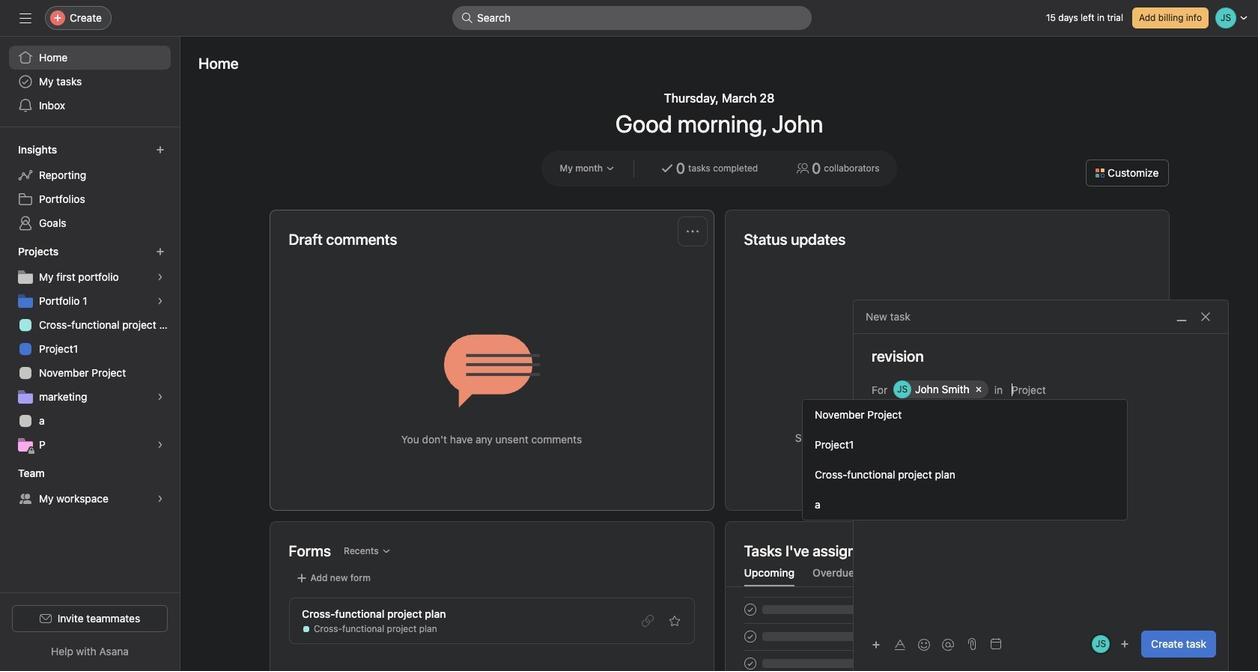Task type: describe. For each thing, give the bounding box(es) containing it.
at mention image
[[943, 639, 955, 651]]

add to favorites image
[[669, 615, 681, 627]]

Project text field
[[1012, 381, 1128, 399]]

attach a file or paste an image image
[[967, 638, 979, 650]]

global element
[[0, 37, 180, 127]]

formatting image
[[895, 639, 907, 651]]

new project or portfolio image
[[156, 247, 165, 256]]

close image
[[1200, 311, 1212, 323]]

see details, marketing image
[[156, 393, 165, 402]]

see details, portfolio 1 image
[[156, 297, 165, 306]]

hide sidebar image
[[19, 12, 31, 24]]

prominent image
[[462, 12, 474, 24]]

insights element
[[0, 136, 180, 238]]

see details, my workspace image
[[156, 495, 165, 504]]



Task type: vqa. For each thing, say whether or not it's contained in the screenshot.
see details, p Icon
yes



Task type: locate. For each thing, give the bounding box(es) containing it.
dialog
[[854, 300, 1229, 671]]

see details, my first portfolio image
[[156, 273, 165, 282]]

Task name text field
[[854, 346, 1229, 367]]

teams element
[[0, 460, 180, 514]]

copy form link image
[[642, 615, 654, 627]]

add or remove collaborators from this task image
[[1121, 640, 1130, 649]]

toolbar
[[866, 634, 962, 655]]

insert an object image
[[872, 640, 881, 649]]

see details, p image
[[156, 441, 165, 450]]

select due date image
[[991, 638, 1003, 650]]

emoji image
[[919, 639, 931, 651]]

projects element
[[0, 238, 180, 460]]

minimize image
[[1176, 311, 1188, 323]]

list box
[[453, 6, 812, 30]]

new insights image
[[156, 145, 165, 154]]



